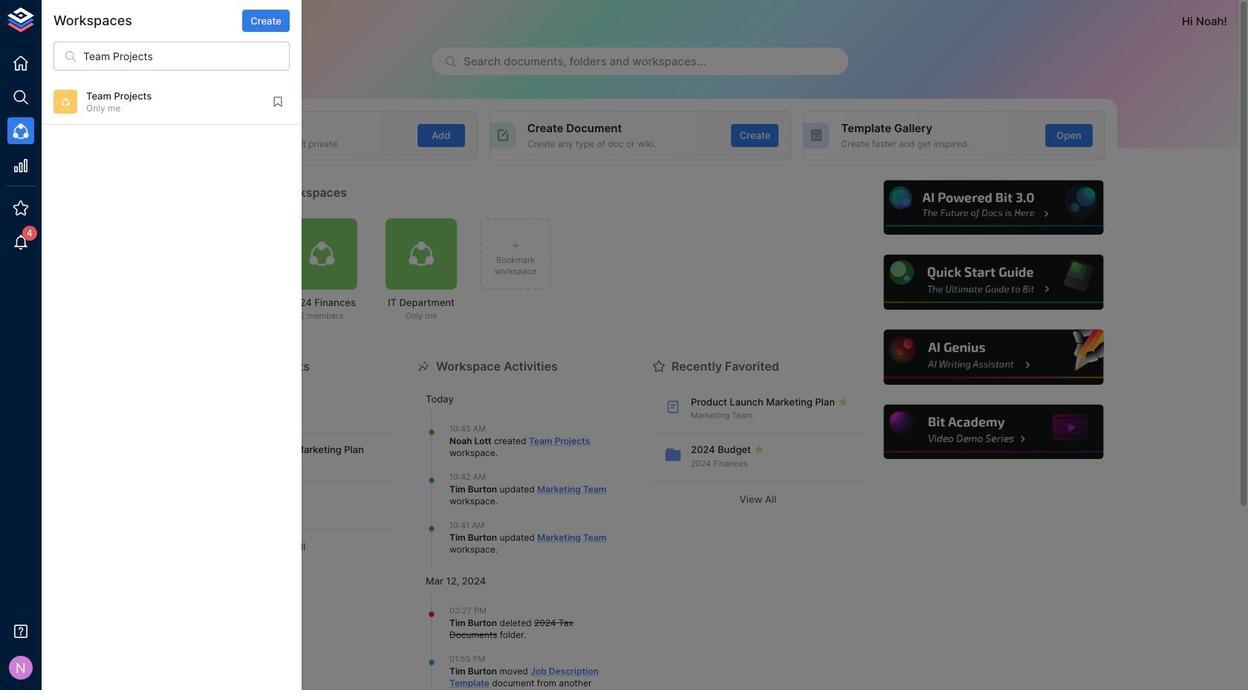 Task type: describe. For each thing, give the bounding box(es) containing it.
Search Workspaces... text field
[[83, 42, 290, 71]]

4 help image from the top
[[882, 403, 1106, 462]]

2 help image from the top
[[882, 253, 1106, 312]]

1 help image from the top
[[882, 178, 1106, 237]]



Task type: vqa. For each thing, say whether or not it's contained in the screenshot.
offer letter image
no



Task type: locate. For each thing, give the bounding box(es) containing it.
bookmark image
[[271, 95, 285, 109]]

help image
[[882, 178, 1106, 237], [882, 253, 1106, 312], [882, 328, 1106, 387], [882, 403, 1106, 462]]

3 help image from the top
[[882, 328, 1106, 387]]



